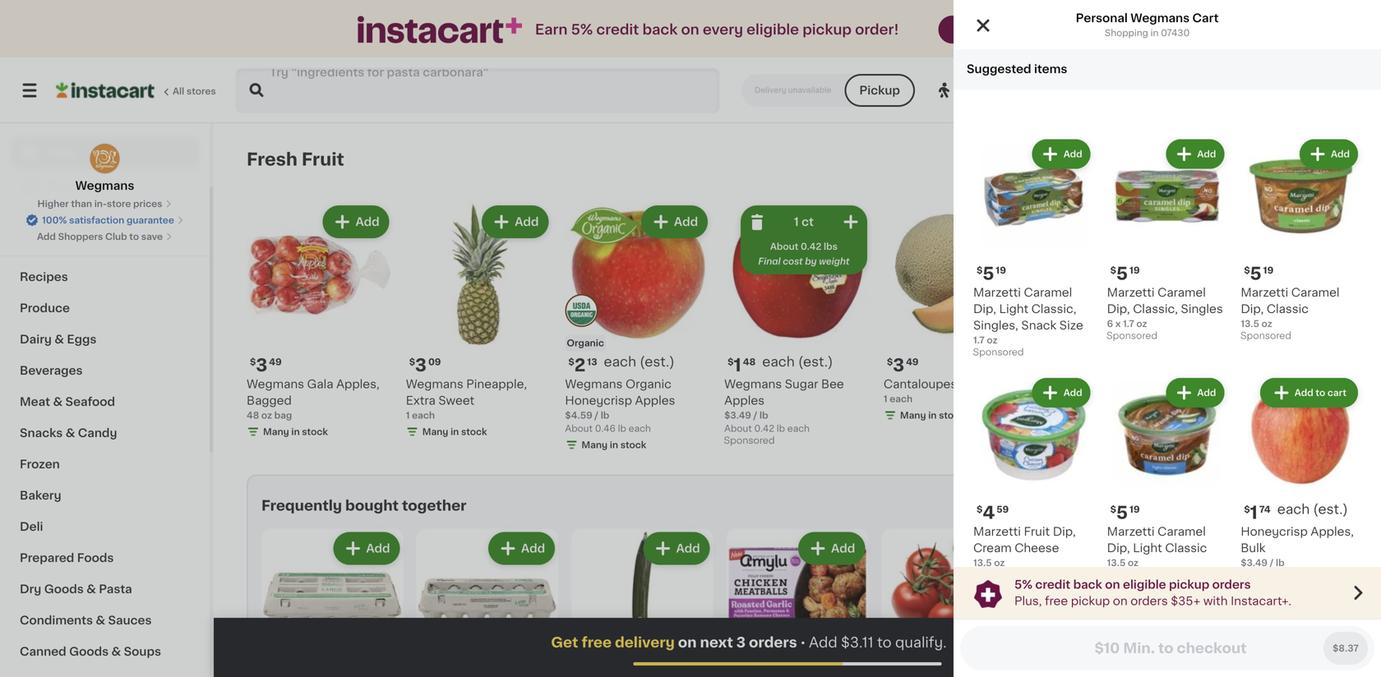 Task type: locate. For each thing, give the bounding box(es) containing it.
many down 9 wegmans honeycrisp apples, bagged 48 oz bag
[[1219, 428, 1245, 437]]

0 vertical spatial 1.7
[[1124, 320, 1135, 329]]

on inside 'treatment tracker modal' dialog
[[678, 636, 697, 650]]

bulk
[[1242, 543, 1266, 554]]

1 vertical spatial 6
[[1053, 357, 1065, 374]]

5 up marzetti caramel dip, light classic 13.5 oz
[[1117, 504, 1129, 522]]

49 for wegmans
[[269, 358, 282, 367]]

dip, inside marzetti fruit dip, cream cheese 13.5 oz
[[1054, 526, 1077, 538]]

all stores link
[[56, 67, 217, 114]]

1 vertical spatial credit
[[1036, 580, 1071, 591]]

about down '$4.59'
[[565, 425, 593, 434]]

bakery
[[20, 490, 61, 502]]

1 horizontal spatial free
[[980, 24, 1004, 35]]

1 horizontal spatial about
[[725, 425, 752, 434]]

1 vertical spatial view
[[1177, 154, 1205, 165]]

1 horizontal spatial 48
[[743, 358, 756, 367]]

3 up cantaloupes
[[893, 357, 905, 374]]

$3.49 inside honeycrisp apples, bulk $3.49 / lb
[[1242, 559, 1268, 568]]

1 horizontal spatial orders
[[1131, 596, 1169, 607]]

apples down $ 1 48 each (est.)
[[725, 395, 765, 407]]

more
[[1208, 154, 1239, 165]]

fresh
[[247, 151, 298, 168]]

bag inside 9 wegmans honeycrisp apples, bagged 48 oz bag
[[1231, 411, 1248, 421]]

0 horizontal spatial bagged
[[247, 395, 292, 407]]

apples, down each (est.) at the right
[[1312, 526, 1355, 538]]

x
[[1116, 320, 1121, 329]]

1.7 inside marzetti caramel dip, light classic, singles, snack size 1.7 oz
[[974, 336, 985, 345]]

caramel inside marzetti caramel dip, light classic, singles, snack size 1.7 oz
[[1024, 287, 1073, 299]]

main content
[[214, 123, 1382, 678]]

1 vertical spatial item carousel region
[[262, 523, 1357, 678]]

wegmans down $ 3 09
[[406, 379, 464, 390]]

increment quantity of wegmans sugar bee apples image
[[841, 212, 861, 232]]

honeycrisp down marzetti caramel dip, classic 13.5 oz
[[1263, 379, 1330, 390]]

many in stock for extra
[[423, 428, 487, 437]]

pickup button
[[845, 74, 915, 107]]

19 up marzetti caramel dip, light classic, singles, snack size 1.7 oz
[[996, 266, 1007, 275]]

2 ct from the left
[[1121, 216, 1133, 228]]

classic, inside marzetti caramel dip, light classic, singles, snack size 1.7 oz
[[1032, 304, 1077, 315]]

0 horizontal spatial 2
[[575, 357, 586, 374]]

2 horizontal spatial about
[[771, 242, 799, 251]]

1 vertical spatial classic
[[1166, 543, 1208, 554]]

oz inside marzetti caramel dip, light classic, singles, snack size 1.7 oz
[[987, 336, 998, 345]]

higher
[[37, 199, 69, 209]]

3 for wegmans pineapple, extra sweet
[[415, 357, 427, 374]]

(est.)
[[799, 356, 834, 369], [640, 356, 675, 369], [1314, 503, 1349, 516]]

1 horizontal spatial classic
[[1267, 304, 1309, 315]]

0 vertical spatial honeycrisp
[[1263, 379, 1330, 390]]

wegmans down $ 1 48 each (est.)
[[725, 379, 782, 390]]

about for organic
[[565, 425, 593, 434]]

1 horizontal spatial back
[[1074, 580, 1103, 591]]

seafood
[[65, 396, 115, 408]]

1 ct from the left
[[802, 216, 814, 228]]

0 vertical spatial 5%
[[571, 23, 593, 37]]

to right '$3.11' on the bottom of the page
[[878, 636, 892, 650]]

0 horizontal spatial apples
[[635, 395, 676, 407]]

1 vertical spatial to
[[1316, 389, 1326, 398]]

0 horizontal spatial fruit
[[302, 151, 344, 168]]

honeycrisp for 9
[[1263, 379, 1330, 390]]

credit inside 5% credit back on eligible pickup orders plus, free pickup on orders $35+ with instacart+.
[[1036, 580, 1071, 591]]

2 vertical spatial orders
[[749, 636, 798, 650]]

wegmans inside wegmans sugar bee apples $3.49 / lb about 0.42 lb each
[[725, 379, 782, 390]]

in for cantaloupes
[[929, 411, 937, 421]]

add inside button
[[1295, 389, 1314, 398]]

1 horizontal spatial bag
[[1231, 411, 1248, 421]]

each down cantaloupes
[[890, 395, 913, 404]]

goods for canned
[[69, 647, 109, 658]]

apples, down 9
[[1203, 395, 1246, 407]]

dip, inside marzetti caramel dip, light classic, singles, snack size 1.7 oz
[[974, 304, 997, 315]]

orders up with
[[1213, 580, 1252, 591]]

caramel inside marzetti caramel dip, classic 13.5 oz
[[1292, 287, 1340, 299]]

0 vertical spatial organic
[[567, 339, 604, 348]]

each
[[763, 356, 795, 369], [604, 356, 637, 369], [890, 395, 913, 404], [412, 411, 435, 421], [788, 425, 810, 434], [629, 425, 651, 434], [1278, 503, 1311, 516]]

$ inside $ 4 59
[[977, 505, 983, 514]]

1 horizontal spatial 1 ct
[[1113, 216, 1133, 228]]

each inside wegmans organic honeycrisp apples $4.59 / lb about 0.46 lb each
[[629, 425, 651, 434]]

about inside wegmans sugar bee apples $3.49 / lb about 0.42 lb each
[[725, 425, 752, 434]]

many down the wegmans gala apples, bagged 48 oz bag
[[263, 428, 289, 437]]

$ inside $ 2 13 each (est.)
[[569, 358, 575, 367]]

1 up wegmans sugar bee apples $3.49 / lb about 0.42 lb each
[[734, 357, 742, 374]]

0 vertical spatial light
[[1000, 304, 1029, 315]]

1 horizontal spatial 1.7
[[1124, 320, 1135, 329]]

wegmans inside wegmans organic honeycrisp apples $4.59 / lb about 0.46 lb each
[[565, 379, 623, 390]]

2 horizontal spatial apples,
[[1312, 526, 1355, 538]]

about inside about 0.42 lbs final cost by weight
[[771, 242, 799, 251]]

1 $ 3 49 from the left
[[250, 357, 282, 374]]

higher than in-store prices link
[[37, 197, 172, 211]]

$1.48 each (estimated) element
[[725, 355, 871, 377]]

None search field
[[235, 67, 720, 114]]

5%
[[571, 23, 593, 37], [1015, 580, 1033, 591]]

fruit inside item carousel region
[[302, 151, 344, 168]]

wegmans inside the personal wegmans cart shopping in 07430
[[1131, 12, 1190, 24]]

lb up instacart+.
[[1277, 559, 1285, 568]]

$ 3 49 for wegmans gala apples, bagged
[[250, 357, 282, 374]]

caramel inside marzetti caramel dip, light classic 13.5 oz
[[1158, 526, 1207, 538]]

2 49 from the left
[[907, 358, 919, 367]]

stock for extra
[[461, 428, 487, 437]]

light inside marzetti caramel dip, light classic, singles, snack size 1.7 oz
[[1000, 304, 1029, 315]]

1 horizontal spatial ct
[[1121, 216, 1133, 228]]

cart
[[1328, 389, 1347, 398]]

credit up plus,
[[1036, 580, 1071, 591]]

wegmans for wegmans organic honeycrisp apples $4.59 / lb about 0.46 lb each
[[565, 379, 623, 390]]

in for wegmans pineapple, extra sweet
[[451, 428, 459, 437]]

sponsored badge image down wegmans sugar bee apples $3.49 / lb about 0.42 lb each
[[725, 437, 775, 446]]

5% credit back on eligible pickup orders plus, free pickup on orders $35+ with instacart+.
[[1015, 580, 1292, 607]]

$ for marzetti caramel dip, classic
[[1245, 266, 1251, 275]]

1 horizontal spatial 49
[[907, 358, 919, 367]]

1 vertical spatial fruit
[[1024, 526, 1051, 538]]

suggested
[[967, 63, 1032, 75]]

0 horizontal spatial light
[[1000, 304, 1029, 315]]

pickup for pickup
[[860, 85, 901, 96]]

product group containing 6
[[1044, 202, 1190, 406]]

wegmans inside wegmans pineapple, extra sweet 1 each
[[406, 379, 464, 390]]

0.46
[[595, 425, 616, 434]]

5% inside 5% credit back on eligible pickup orders plus, free pickup on orders $35+ with instacart+.
[[1015, 580, 1033, 591]]

wegmans up 07430
[[1131, 12, 1190, 24]]

pickup inside pickup 'button'
[[860, 85, 901, 96]]

ct for increment quantity of raspberries image
[[1121, 216, 1133, 228]]

product group containing 9
[[1203, 202, 1349, 442]]

in-
[[94, 199, 107, 209]]

on left every
[[681, 23, 700, 37]]

recipes link
[[10, 262, 200, 293]]

1 horizontal spatial 13.5
[[1108, 559, 1126, 568]]

caramel for marzetti caramel dip, light classic
[[1158, 526, 1207, 538]]

fruit inside marzetti fruit dip, cream cheese 13.5 oz
[[1024, 526, 1051, 538]]

cheese
[[1015, 543, 1060, 554]]

in down the wegmans gala apples, bagged 48 oz bag
[[291, 428, 300, 437]]

$3.49 down $ 1 48 each (est.)
[[725, 411, 752, 421]]

$ for marzetti caramel dip, light classic
[[1111, 505, 1117, 514]]

product group containing 2
[[565, 202, 712, 455]]

0 vertical spatial 6
[[1108, 320, 1114, 329]]

$ 5 19 up x
[[1111, 265, 1141, 283]]

fresh fruit
[[247, 151, 344, 168]]

0 horizontal spatial classic,
[[1032, 304, 1077, 315]]

(est.) for 2
[[640, 356, 675, 369]]

try
[[959, 24, 978, 35]]

about inside wegmans organic honeycrisp apples $4.59 / lb about 0.46 lb each
[[565, 425, 593, 434]]

orders for orders
[[1213, 580, 1252, 591]]

each up sugar
[[763, 356, 795, 369]]

1 horizontal spatial credit
[[1036, 580, 1071, 591]]

1 horizontal spatial apples
[[725, 395, 765, 407]]

back left every
[[643, 23, 678, 37]]

light for oz
[[1134, 543, 1163, 554]]

apples
[[725, 395, 765, 407], [635, 395, 676, 407]]

fruit right fresh
[[302, 151, 344, 168]]

many in stock down cantaloupes 1 each
[[901, 411, 965, 421]]

organic up 13
[[567, 339, 604, 348]]

fruit
[[302, 151, 344, 168], [1024, 526, 1051, 538]]

2 apples from the left
[[635, 395, 676, 407]]

(est.) inside $ 1 48 each (est.)
[[799, 356, 834, 369]]

item carousel region
[[247, 143, 1349, 462], [262, 523, 1357, 678]]

classic,
[[1032, 304, 1077, 315], [1134, 304, 1179, 315]]

pineapple,
[[467, 379, 527, 390]]

add
[[1064, 150, 1083, 159], [1198, 150, 1217, 159], [1332, 150, 1351, 159], [356, 216, 380, 228], [515, 216, 539, 228], [674, 216, 698, 228], [993, 216, 1017, 228], [1312, 216, 1336, 228], [37, 232, 56, 241], [1064, 389, 1083, 398], [1198, 389, 1217, 398], [1295, 389, 1314, 398], [366, 543, 390, 555], [521, 543, 545, 555], [677, 543, 701, 555], [832, 543, 856, 555], [987, 543, 1011, 555], [1142, 543, 1166, 555], [809, 636, 838, 650]]

5
[[983, 265, 995, 283], [1117, 265, 1129, 283], [1251, 265, 1262, 283], [1117, 504, 1129, 522]]

pasta
[[99, 584, 132, 596]]

2 horizontal spatial to
[[1316, 389, 1326, 398]]

0 horizontal spatial credit
[[597, 23, 639, 37]]

/ for sugar
[[754, 411, 758, 421]]

1 apples from the left
[[725, 395, 765, 407]]

about for sugar
[[725, 425, 752, 434]]

0 horizontal spatial 5%
[[571, 23, 593, 37]]

marzetti inside marzetti caramel dip, classic, singles 6 x 1.7 oz
[[1108, 287, 1155, 299]]

1 vertical spatial $3.49
[[1242, 559, 1268, 568]]

0 horizontal spatial bag
[[274, 411, 292, 421]]

$ for cantaloupes
[[887, 358, 893, 367]]

lb down sugar
[[777, 425, 786, 434]]

1 vertical spatial orders
[[1131, 596, 1169, 607]]

in down 0.46
[[610, 441, 619, 450]]

0 horizontal spatial free
[[582, 636, 612, 650]]

19 up marzetti caramel dip, light classic 13.5 oz
[[1130, 505, 1141, 514]]

in for wegmans honeycrisp apples, bagged
[[1248, 428, 1256, 437]]

$ inside $ 1 48 each (est.)
[[728, 358, 734, 367]]

5 for marzetti caramel dip, classic, singles
[[1117, 265, 1129, 283]]

honeycrisp
[[1263, 379, 1330, 390], [565, 395, 633, 407], [1242, 526, 1309, 538]]

& right meat
[[53, 396, 63, 408]]

5% right earn
[[571, 23, 593, 37]]

next
[[700, 636, 734, 650]]

ct for increment quantity of wegmans sugar bee apples image
[[802, 216, 814, 228]]

2 $ 3 49 from the left
[[887, 357, 919, 374]]

marzetti for marzetti caramel dip, classic
[[1242, 287, 1289, 299]]

pickup up $35+ at right
[[1170, 580, 1210, 591]]

frozen
[[20, 459, 60, 471]]

& for snacks
[[66, 428, 75, 439]]

2 button
[[1295, 71, 1362, 110]]

$3.49 down bulk
[[1242, 559, 1268, 568]]

1 bagged from the left
[[247, 395, 292, 407]]

apples inside wegmans sugar bee apples $3.49 / lb about 0.42 lb each
[[725, 395, 765, 407]]

0 vertical spatial orders
[[1213, 580, 1252, 591]]

with
[[1204, 596, 1229, 607]]

orders inside 'treatment tracker modal' dialog
[[749, 636, 798, 650]]

caramel
[[1024, 287, 1073, 299], [1158, 287, 1207, 299], [1292, 287, 1340, 299], [1158, 526, 1207, 538]]

0 vertical spatial view
[[1085, 84, 1115, 96]]

pickup inside pickup at 100 farm view popup button
[[962, 84, 1005, 96]]

many for wegmans pineapple, extra sweet
[[423, 428, 449, 437]]

0 vertical spatial by
[[1205, 84, 1222, 96]]

caramel for marzetti caramel dip, light classic, singles, snack size
[[1024, 287, 1073, 299]]

0 horizontal spatial orders
[[749, 636, 798, 650]]

/ inside wegmans organic honeycrisp apples $4.59 / lb about 0.46 lb each
[[595, 411, 599, 421]]

dip, inside marzetti caramel dip, classic 13.5 oz
[[1242, 304, 1265, 315]]

0 horizontal spatial organic
[[567, 339, 604, 348]]

& for condiments
[[96, 615, 105, 627]]

sponsored badge image
[[1108, 332, 1157, 341], [1242, 332, 1291, 341], [974, 348, 1024, 358], [725, 437, 775, 446]]

organic down $2.13 each (estimated) element
[[626, 379, 672, 390]]

dip, up singles,
[[974, 304, 997, 315]]

classic, inside marzetti caramel dip, classic, singles 6 x 1.7 oz
[[1134, 304, 1179, 315]]

goods
[[44, 584, 84, 596], [69, 647, 109, 658]]

19
[[996, 266, 1007, 275], [1130, 266, 1141, 275], [1264, 266, 1274, 275], [1130, 505, 1141, 514]]

apples for organic
[[635, 395, 676, 407]]

free right try
[[980, 24, 1004, 35]]

many in stock for each
[[901, 411, 965, 421]]

1 horizontal spatial bagged
[[1249, 395, 1294, 407]]

49 up the wegmans gala apples, bagged 48 oz bag
[[269, 358, 282, 367]]

1 horizontal spatial (est.)
[[799, 356, 834, 369]]

/
[[754, 411, 758, 421], [595, 411, 599, 421], [1271, 559, 1274, 568]]

free inside 'treatment tracker modal' dialog
[[582, 636, 612, 650]]

item carousel region containing add
[[262, 523, 1357, 678]]

free inside 5% credit back on eligible pickup orders plus, free pickup on orders $35+ with instacart+.
[[1045, 596, 1069, 607]]

many in stock
[[901, 411, 965, 421], [263, 428, 328, 437], [423, 428, 487, 437], [1219, 428, 1284, 437], [582, 441, 647, 450]]

canned
[[20, 647, 66, 658]]

19 for marzetti caramel dip, light classic
[[1130, 505, 1141, 514]]

plus,
[[1015, 596, 1043, 607]]

classic, left 'singles'
[[1134, 304, 1179, 315]]

13.5 inside marzetti fruit dip, cream cheese 13.5 oz
[[974, 559, 993, 568]]

each inside cantaloupes 1 each
[[890, 395, 913, 404]]

1 up about 0.42 lbs final cost by weight
[[794, 216, 799, 228]]

2 horizontal spatial (est.)
[[1314, 503, 1349, 516]]

13.5 inside marzetti caramel dip, light classic 13.5 oz
[[1108, 559, 1126, 568]]

increment quantity of raspberries image
[[1160, 212, 1180, 232]]

5% up plus,
[[1015, 580, 1033, 591]]

apples,
[[336, 379, 380, 390], [1203, 395, 1246, 407], [1312, 526, 1355, 538]]

0 horizontal spatial 49
[[269, 358, 282, 367]]

honeycrisp inside wegmans organic honeycrisp apples $4.59 / lb about 0.46 lb each
[[565, 395, 633, 407]]

1 1 ct from the left
[[794, 216, 814, 228]]

wegmans left gala
[[247, 379, 304, 390]]

$ inside $ 3 09
[[409, 358, 415, 367]]

1 vertical spatial 0.42
[[755, 425, 775, 434]]

classic, up snack
[[1032, 304, 1077, 315]]

organic down plus,
[[1039, 662, 1076, 671]]

2 vertical spatial apples,
[[1312, 526, 1355, 538]]

1 horizontal spatial 2
[[1337, 85, 1344, 96]]

1 horizontal spatial /
[[754, 411, 758, 421]]

eligible down marzetti caramel dip, light classic 13.5 oz
[[1124, 580, 1167, 591]]

many in stock down 9 wegmans honeycrisp apples, bagged 48 oz bag
[[1219, 428, 1284, 437]]

1 bag from the left
[[274, 411, 292, 421]]

6
[[1108, 320, 1114, 329], [1053, 357, 1065, 374]]

0 vertical spatial free
[[980, 24, 1004, 35]]

get
[[551, 636, 579, 650]]

sweet
[[439, 395, 475, 407]]

organic inside button
[[1039, 662, 1076, 671]]

1 horizontal spatial organic
[[626, 379, 672, 390]]

beverages
[[20, 365, 83, 377]]

sponsored badge image down singles,
[[974, 348, 1024, 358]]

1 down cantaloupes
[[884, 395, 888, 404]]

dip, right 'singles'
[[1242, 304, 1265, 315]]

13.5 down "cream"
[[974, 559, 993, 568]]

48 inside 9 wegmans honeycrisp apples, bagged 48 oz bag
[[1203, 411, 1215, 421]]

stock
[[939, 411, 965, 421], [302, 428, 328, 437], [461, 428, 487, 437], [1258, 428, 1284, 437], [621, 441, 647, 450]]

ct inside group
[[1121, 216, 1133, 228]]

1 vertical spatial 1.7
[[974, 336, 985, 345]]

&
[[55, 334, 64, 345], [53, 396, 63, 408], [66, 428, 75, 439], [86, 584, 96, 596], [96, 615, 105, 627], [111, 647, 121, 658]]

pickup
[[803, 23, 852, 37], [1170, 580, 1210, 591], [1072, 596, 1111, 607]]

announcement region
[[954, 568, 1382, 619]]

2 inside button
[[1337, 85, 1344, 96]]

12
[[1044, 395, 1053, 404]]

0 vertical spatial fruit
[[302, 151, 344, 168]]

eggs
[[67, 334, 97, 345]]

suggested items
[[967, 63, 1068, 75]]

1 inside wegmans pineapple, extra sweet 1 each
[[406, 411, 410, 421]]

0 vertical spatial 2
[[1337, 85, 1344, 96]]

1 horizontal spatial eligible
[[1124, 580, 1167, 591]]

1.7 down singles,
[[974, 336, 985, 345]]

on left $35+ at right
[[1114, 596, 1128, 607]]

/ inside wegmans sugar bee apples $3.49 / lb about 0.42 lb each
[[754, 411, 758, 421]]

$ 5 19 for marzetti caramel dip, classic
[[1245, 265, 1274, 283]]

(est.) up honeycrisp apples, bulk $3.49 / lb
[[1314, 503, 1349, 516]]

1 down extra at the bottom of the page
[[406, 411, 410, 421]]

than
[[71, 199, 92, 209]]

1 vertical spatial 5%
[[1015, 580, 1033, 591]]

1 ct left increment quantity of raspberries image
[[1113, 216, 1133, 228]]

1 vertical spatial back
[[1074, 580, 1103, 591]]

light inside marzetti caramel dip, light classic 13.5 oz
[[1134, 543, 1163, 554]]

in for wegmans gala apples, bagged
[[291, 428, 300, 437]]

marzetti inside marzetti caramel dip, light classic 13.5 oz
[[1108, 526, 1155, 538]]

2 horizontal spatial orders
[[1213, 580, 1252, 591]]

/ up 0.46
[[595, 411, 599, 421]]

marzetti for marzetti fruit dip, cream cheese
[[974, 526, 1022, 538]]

remove wegmans sugar bee apples image
[[748, 212, 767, 232]]

0 horizontal spatial 6
[[1053, 357, 1065, 374]]

1 horizontal spatial 5%
[[1015, 580, 1033, 591]]

1 horizontal spatial $3.49
[[1242, 559, 1268, 568]]

1 vertical spatial light
[[1134, 543, 1163, 554]]

in inside the personal wegmans cart shopping in 07430
[[1151, 28, 1159, 37]]

$ 5 19 up singles,
[[977, 265, 1007, 283]]

6 inside marzetti caramel dip, classic, singles 6 x 1.7 oz
[[1108, 320, 1114, 329]]

49 for cantaloupes
[[907, 358, 919, 367]]

classic inside marzetti caramel dip, classic 13.5 oz
[[1267, 304, 1309, 315]]

48 inside the wegmans gala apples, bagged 48 oz bag
[[247, 411, 259, 421]]

orders for qualify.
[[749, 636, 798, 650]]

stock down the wegmans gala apples, bagged 48 oz bag
[[302, 428, 328, 437]]

orders
[[1213, 580, 1252, 591], [1131, 596, 1169, 607], [749, 636, 798, 650]]

wegmans inside 9 wegmans honeycrisp apples, bagged 48 oz bag
[[1203, 379, 1260, 390]]

19 up marzetti caramel dip, classic 13.5 oz
[[1264, 266, 1274, 275]]

apples down $2.13 each (estimated) element
[[635, 395, 676, 407]]

2 vertical spatial to
[[878, 636, 892, 650]]

honeycrisp for wegmans
[[565, 395, 633, 407]]

1 vertical spatial honeycrisp
[[565, 395, 633, 407]]

1 vertical spatial pickup
[[1170, 580, 1210, 591]]

0 vertical spatial apples,
[[336, 379, 380, 390]]

add shoppers club to save
[[37, 232, 163, 241]]

0 horizontal spatial /
[[595, 411, 599, 421]]

wegmans inside the wegmans gala apples, bagged 48 oz bag
[[247, 379, 304, 390]]

19 up marzetti caramel dip, classic, singles 6 x 1.7 oz
[[1130, 266, 1141, 275]]

1.7 inside marzetti caramel dip, classic, singles 6 x 1.7 oz
[[1124, 320, 1135, 329]]

ct
[[802, 216, 814, 228], [1121, 216, 1133, 228]]

container
[[1068, 395, 1113, 404]]

on down marzetti caramel dip, light classic 13.5 oz
[[1106, 580, 1121, 591]]

club
[[105, 232, 127, 241]]

0 horizontal spatial $3.49
[[725, 411, 752, 421]]

0 vertical spatial eligible
[[747, 23, 800, 37]]

0 horizontal spatial 1.7
[[974, 336, 985, 345]]

wegmans for wegmans sugar bee apples $3.49 / lb about 0.42 lb each
[[725, 379, 782, 390]]

$ up x
[[1111, 266, 1117, 275]]

1 horizontal spatial classic,
[[1134, 304, 1179, 315]]

$3.49
[[725, 411, 752, 421], [1242, 559, 1268, 568]]

pickup left order!
[[803, 23, 852, 37]]

2 vertical spatial free
[[582, 636, 612, 650]]

ready
[[1161, 84, 1202, 96]]

& left "sauces"
[[96, 615, 105, 627]]

marzetti inside marzetti fruit dip, cream cheese 13.5 oz
[[974, 526, 1022, 538]]

3 left 09
[[415, 357, 427, 374]]

$ 3 49 up cantaloupes
[[887, 357, 919, 374]]

main content containing fresh fruit
[[214, 123, 1382, 678]]

$ up singles,
[[977, 266, 983, 275]]

49 up cantaloupes
[[907, 358, 919, 367]]

marzetti caramel dip, classic 13.5 oz
[[1242, 287, 1340, 329]]

2 vertical spatial honeycrisp
[[1242, 526, 1309, 538]]

buy it again link
[[10, 169, 200, 202]]

1 classic, from the left
[[1032, 304, 1077, 315]]

5 up singles,
[[983, 265, 995, 283]]

5 for marzetti caramel dip, classic
[[1251, 265, 1262, 283]]

1 inside $ 1 48 each (est.)
[[734, 357, 742, 374]]

get free delivery on next 3 orders • add $3.11 to qualify.
[[551, 636, 947, 650]]

1 ct up about 0.42 lbs final cost by weight
[[794, 216, 814, 228]]

2 1 ct from the left
[[1113, 216, 1133, 228]]

dip, for marzetti fruit dip, cream cheese
[[1054, 526, 1077, 538]]

$ for marzetti caramel dip, light classic, singles, snack size
[[977, 266, 983, 275]]

3 inside 'treatment tracker modal' dialog
[[737, 636, 746, 650]]

caramel inside marzetti caramel dip, classic, singles 6 x 1.7 oz
[[1158, 287, 1207, 299]]

sponsored badge image for singles,
[[974, 348, 1024, 358]]

2 vertical spatial organic
[[1039, 662, 1076, 671]]

fruit up "cheese"
[[1024, 526, 1051, 538]]

$ 5 19 for marzetti caramel dip, light classic
[[1111, 504, 1141, 522]]

2 classic, from the left
[[1134, 304, 1179, 315]]

$ up cantaloupes
[[887, 358, 893, 367]]

& left eggs
[[55, 334, 64, 345]]

prepared foods link
[[10, 543, 200, 574]]

marzetti for marzetti caramel dip, light classic, singles, snack size
[[974, 287, 1022, 299]]

$ for marzetti caramel dip, classic, singles
[[1111, 266, 1117, 275]]

5 up x
[[1117, 265, 1129, 283]]

honeycrisp inside 9 wegmans honeycrisp apples, bagged 48 oz bag
[[1263, 379, 1330, 390]]

honeycrisp down '74' on the right bottom of the page
[[1242, 526, 1309, 538]]

apples, right gala
[[336, 379, 380, 390]]

many for wegmans gala apples, bagged
[[263, 428, 289, 437]]

0 horizontal spatial 1 ct
[[794, 216, 814, 228]]

dip, up "cheese"
[[1054, 526, 1077, 538]]

1 horizontal spatial 0.42
[[801, 242, 822, 251]]

$ 5 19
[[977, 265, 1007, 283], [1111, 265, 1141, 283], [1245, 265, 1274, 283], [1111, 504, 1141, 522]]

1 horizontal spatial 6
[[1108, 320, 1114, 329]]

1 49 from the left
[[269, 358, 282, 367]]

marzetti inside marzetti caramel dip, classic 13.5 oz
[[1242, 287, 1289, 299]]

2 bag from the left
[[1231, 411, 1248, 421]]

$35+
[[1172, 596, 1201, 607]]

caramel for marzetti caramel dip, classic
[[1292, 287, 1340, 299]]

sauces
[[108, 615, 152, 627]]

2 bagged from the left
[[1249, 395, 1294, 407]]

1 vertical spatial eligible
[[1124, 580, 1167, 591]]

eligible
[[747, 23, 800, 37], [1124, 580, 1167, 591]]

view right farm
[[1085, 84, 1115, 96]]

marzetti inside marzetti caramel dip, light classic, singles, snack size 1.7 oz
[[974, 287, 1022, 299]]

0.42
[[801, 242, 822, 251], [755, 425, 775, 434]]

ct left increment quantity of raspberries image
[[1121, 216, 1133, 228]]

1 horizontal spatial by
[[1205, 84, 1222, 96]]

2 horizontal spatial /
[[1271, 559, 1274, 568]]

each down sugar
[[788, 425, 810, 434]]

$ up marzetti caramel dip, classic 13.5 oz
[[1245, 266, 1251, 275]]

1 vertical spatial free
[[1045, 596, 1069, 607]]

13.5 inside marzetti caramel dip, classic 13.5 oz
[[1242, 320, 1260, 329]]

49
[[269, 358, 282, 367], [907, 358, 919, 367]]

about down $ 1 48 each (est.)
[[725, 425, 752, 434]]

1 horizontal spatial light
[[1134, 543, 1163, 554]]

$4.59
[[565, 411, 593, 421]]

dip, inside marzetti caramel dip, light classic 13.5 oz
[[1108, 543, 1131, 554]]

express icon image
[[358, 16, 522, 43]]

wegmans
[[1131, 12, 1190, 24], [75, 180, 134, 192], [247, 379, 304, 390], [406, 379, 464, 390], [725, 379, 782, 390], [565, 379, 623, 390], [1203, 379, 1260, 390]]

0 vertical spatial back
[[643, 23, 678, 37]]

1 horizontal spatial $ 3 49
[[887, 357, 919, 374]]

about 0.42 lbs final cost by weight
[[759, 242, 850, 266]]

1.7
[[1124, 320, 1135, 329], [974, 336, 985, 345]]

0 horizontal spatial ct
[[802, 216, 814, 228]]

$ up the wegmans gala apples, bagged 48 oz bag
[[250, 358, 256, 367]]

many for cantaloupes
[[901, 411, 927, 421]]

pickup down order!
[[860, 85, 901, 96]]

try free
[[959, 24, 1004, 35]]

$ 5 19 up marzetti caramel dip, light classic 13.5 oz
[[1111, 504, 1141, 522]]

pickup right plus,
[[1072, 596, 1111, 607]]

light up singles,
[[1000, 304, 1029, 315]]

0 vertical spatial classic
[[1267, 304, 1309, 315]]

5 for marzetti caramel dip, light classic
[[1117, 504, 1129, 522]]

1 vertical spatial organic
[[626, 379, 672, 390]]

bee
[[822, 379, 845, 390]]

many in stock for honeycrisp
[[1219, 428, 1284, 437]]

5 up marzetti caramel dip, classic 13.5 oz
[[1251, 265, 1262, 283]]

0 vertical spatial $3.49
[[725, 411, 752, 421]]

to left cart
[[1316, 389, 1326, 398]]

item carousel region containing fresh fruit
[[247, 143, 1349, 462]]

product group
[[974, 136, 1095, 362], [1108, 136, 1228, 346], [1242, 136, 1362, 346], [247, 202, 393, 442], [406, 202, 552, 442], [565, 202, 712, 455], [725, 202, 871, 451], [884, 202, 1030, 426], [1044, 202, 1190, 406], [1203, 202, 1349, 442], [974, 375, 1095, 585], [1108, 375, 1228, 585], [1242, 375, 1362, 603], [262, 530, 404, 678], [417, 530, 559, 678], [572, 530, 714, 678], [727, 530, 869, 678], [882, 530, 1024, 678], [1037, 530, 1179, 678], [1192, 530, 1334, 678]]

stock for honeycrisp
[[1258, 428, 1284, 437]]

48
[[743, 358, 756, 367], [247, 411, 259, 421], [1203, 411, 1215, 421]]



Task type: vqa. For each thing, say whether or not it's contained in the screenshot.
Empty
no



Task type: describe. For each thing, give the bounding box(es) containing it.
by inside about 0.42 lbs final cost by weight
[[805, 257, 817, 266]]

order!
[[856, 23, 900, 37]]

again
[[83, 180, 116, 192]]

4
[[983, 504, 996, 522]]

oz inside the 6 raspberries 12 oz container
[[1055, 395, 1066, 404]]

remove raspberries image
[[1066, 212, 1086, 232]]

stock for each
[[939, 411, 965, 421]]

07430
[[1162, 28, 1191, 37]]

organic inside wegmans organic honeycrisp apples $4.59 / lb about 0.46 lb each
[[626, 379, 672, 390]]

foods
[[77, 553, 114, 564]]

marzetti for marzetti caramel dip, classic, singles
[[1108, 287, 1155, 299]]

frequently bought together section
[[247, 475, 1357, 678]]

wegmans for wegmans pineapple, extra sweet 1 each
[[406, 379, 464, 390]]

light for snack
[[1000, 304, 1029, 315]]

oz inside marzetti caramel dip, classic 13.5 oz
[[1262, 320, 1273, 329]]

satisfaction
[[69, 216, 124, 225]]

beverages link
[[10, 355, 200, 387]]

bagged inside 9 wegmans honeycrisp apples, bagged 48 oz bag
[[1249, 395, 1294, 407]]

100%
[[42, 216, 67, 225]]

lists
[[46, 213, 74, 225]]

produce link
[[10, 293, 200, 324]]

/ inside honeycrisp apples, bulk $3.49 / lb
[[1271, 559, 1274, 568]]

treatment tracker modal dialog
[[214, 619, 1382, 678]]

personal wegmans cart shopping in 07430
[[1076, 12, 1220, 37]]

frequently bought together
[[262, 499, 467, 513]]

$ 1 74
[[1245, 504, 1272, 522]]

oz inside marzetti caramel dip, classic, singles 6 x 1.7 oz
[[1137, 320, 1148, 329]]

19 for marzetti caramel dip, light classic, singles, snack size
[[996, 266, 1007, 275]]

condiments & sauces
[[20, 615, 152, 627]]

back inside 5% credit back on eligible pickup orders plus, free pickup on orders $35+ with instacart+.
[[1074, 580, 1103, 591]]

lists link
[[10, 202, 200, 235]]

prices
[[133, 199, 162, 209]]

instacart logo image
[[56, 81, 155, 100]]

9
[[1212, 357, 1224, 374]]

dairy
[[20, 334, 52, 345]]

48 inside $ 1 48 each (est.)
[[743, 358, 756, 367]]

sponsored badge image for 6
[[1108, 332, 1157, 341]]

product group containing 4
[[974, 375, 1095, 585]]

0 horizontal spatial pickup
[[803, 23, 852, 37]]

prepared foods
[[20, 553, 114, 564]]

guarantee
[[127, 216, 174, 225]]

apples, inside honeycrisp apples, bulk $3.49 / lb
[[1312, 526, 1355, 538]]

ready by 11:35am link
[[1135, 81, 1275, 100]]

lb inside honeycrisp apples, bulk $3.49 / lb
[[1277, 559, 1285, 568]]

$ 3 09
[[409, 357, 441, 374]]

each inside $ 2 13 each (est.)
[[604, 356, 637, 369]]

view inside item carousel region
[[1177, 154, 1205, 165]]

$ 3 49 for cantaloupes
[[887, 357, 919, 374]]

extra
[[406, 395, 436, 407]]

$3.49 inside wegmans sugar bee apples $3.49 / lb about 0.42 lb each
[[725, 411, 752, 421]]

store
[[107, 199, 131, 209]]

& for dairy
[[55, 334, 64, 345]]

$2.13 each (estimated) element
[[565, 355, 712, 377]]

13.5 for 4
[[974, 559, 993, 568]]

wegmans logo image
[[89, 143, 121, 174]]

pickup at 100 farm view
[[962, 84, 1115, 96]]

add inside 'treatment tracker modal' dialog
[[809, 636, 838, 650]]

eligible inside 5% credit back on eligible pickup orders plus, free pickup on orders $35+ with instacart+.
[[1124, 580, 1167, 591]]

2 horizontal spatial pickup
[[1170, 580, 1210, 591]]

free for try
[[980, 24, 1004, 35]]

wegmans link
[[75, 143, 134, 194]]

recipes
[[20, 271, 68, 283]]

classic inside marzetti caramel dip, light classic 13.5 oz
[[1166, 543, 1208, 554]]

11:35am
[[1225, 84, 1275, 96]]

each right '74' on the right bottom of the page
[[1278, 503, 1311, 516]]

higher than in-store prices
[[37, 199, 162, 209]]

0.42 inside wegmans sugar bee apples $3.49 / lb about 0.42 lb each
[[755, 425, 775, 434]]

/ for organic
[[595, 411, 599, 421]]

weight
[[820, 257, 850, 266]]

wegmans sugar bee apples $3.49 / lb about 0.42 lb each
[[725, 379, 845, 434]]

74
[[1260, 505, 1272, 514]]

oz inside marzetti fruit dip, cream cheese 13.5 oz
[[995, 559, 1006, 568]]

bakery link
[[10, 480, 200, 512]]

oz inside the wegmans gala apples, bagged 48 oz bag
[[261, 411, 272, 421]]

5 for marzetti caramel dip, light classic, singles, snack size
[[983, 265, 995, 283]]

lbs
[[824, 242, 838, 251]]

$ 5 19 for marzetti caramel dip, light classic, singles, snack size
[[977, 265, 1007, 283]]

stock for apples,
[[302, 428, 328, 437]]

lb right 0.46
[[618, 425, 627, 434]]

at
[[1008, 84, 1021, 96]]

each inside wegmans sugar bee apples $3.49 / lb about 0.42 lb each
[[788, 425, 810, 434]]

$ 5 19 for marzetti caramel dip, classic, singles
[[1111, 265, 1141, 283]]

& left pasta
[[86, 584, 96, 596]]

marzetti caramel dip, classic, singles 6 x 1.7 oz
[[1108, 287, 1224, 329]]

buy it again
[[46, 180, 116, 192]]

marzetti fruit dip, cream cheese 13.5 oz
[[974, 526, 1077, 568]]

delivery
[[615, 636, 675, 650]]

1 ct for remove raspberries icon
[[1113, 216, 1133, 228]]

lb up 0.46
[[601, 411, 610, 421]]

1 left '74' on the right bottom of the page
[[1251, 504, 1258, 522]]

3 for wegmans gala apples, bagged
[[256, 357, 268, 374]]

view more button
[[1170, 143, 1257, 176]]

1 ct for the remove wegmans sugar bee apples image
[[794, 216, 814, 228]]

& for meat
[[53, 396, 63, 408]]

& left soups
[[111, 647, 121, 658]]

oz inside 9 wegmans honeycrisp apples, bagged 48 oz bag
[[1218, 411, 1228, 421]]

apples, inside the wegmans gala apples, bagged 48 oz bag
[[336, 379, 380, 390]]

condiments & sauces link
[[10, 605, 200, 637]]

canned goods & soups
[[20, 647, 161, 658]]

caramel for marzetti caramel dip, classic, singles
[[1158, 287, 1207, 299]]

all stores
[[173, 87, 216, 96]]

sugar
[[785, 379, 819, 390]]

many in stock down 0.46
[[582, 441, 647, 450]]

$ for marzetti fruit dip, cream cheese
[[977, 505, 983, 514]]

frequently
[[262, 499, 342, 513]]

100% satisfaction guarantee
[[42, 216, 174, 225]]

(est.) inside $1.74 each (estimated) element
[[1314, 503, 1349, 516]]

stock down wegmans organic honeycrisp apples $4.59 / lb about 0.46 lb each
[[621, 441, 647, 450]]

pickup for pickup at 100 farm view
[[962, 84, 1005, 96]]

$1.74 each (estimated) element
[[1242, 502, 1362, 524]]

many in stock for apples,
[[263, 428, 328, 437]]

earn
[[535, 23, 568, 37]]

candy
[[78, 428, 117, 439]]

farm
[[1050, 84, 1082, 96]]

each (est.)
[[1278, 503, 1349, 516]]

bagged inside the wegmans gala apples, bagged 48 oz bag
[[247, 395, 292, 407]]

$ 2 13 each (est.)
[[569, 356, 675, 374]]

service type group
[[742, 74, 915, 107]]

19 for marzetti caramel dip, classic, singles
[[1130, 266, 1141, 275]]

$ for wegmans gala apples, bagged
[[250, 358, 256, 367]]

wegmans for wegmans gala apples, bagged 48 oz bag
[[247, 379, 304, 390]]

dip, for marzetti caramel dip, classic
[[1242, 304, 1265, 315]]

deli
[[20, 522, 43, 533]]

0 horizontal spatial eligible
[[747, 23, 800, 37]]

each inside wegmans pineapple, extra sweet 1 each
[[412, 411, 435, 421]]

honeycrisp inside honeycrisp apples, bulk $3.49 / lb
[[1242, 526, 1309, 538]]

shop link
[[10, 137, 200, 169]]

marzetti caramel dip, light classic, singles, snack size 1.7 oz
[[974, 287, 1084, 345]]

many down 0.46
[[582, 441, 608, 450]]

marzetti caramel dip, light classic 13.5 oz
[[1108, 526, 1208, 568]]

wegmans organic honeycrisp apples $4.59 / lb about 0.46 lb each
[[565, 379, 676, 434]]

59
[[997, 505, 1009, 514]]

$3.11
[[841, 636, 874, 650]]

earn 5% credit back on every eligible pickup order!
[[535, 23, 900, 37]]

dip, for marzetti caramel dip, light classic, singles, snack size
[[974, 304, 997, 315]]

oz inside marzetti caramel dip, light classic 13.5 oz
[[1129, 559, 1139, 568]]

cantaloupes 1 each
[[884, 379, 958, 404]]

cream
[[974, 543, 1012, 554]]

(est.) for 1
[[799, 356, 834, 369]]

0 horizontal spatial to
[[129, 232, 139, 241]]

lb down $ 1 48 each (est.)
[[760, 411, 769, 421]]

deli link
[[10, 512, 200, 543]]

9 wegmans honeycrisp apples, bagged 48 oz bag
[[1203, 357, 1330, 421]]

free for get
[[582, 636, 612, 650]]

shoppers
[[58, 232, 103, 241]]

snacks & candy
[[20, 428, 117, 439]]

bought
[[346, 499, 399, 513]]

by inside "link"
[[1205, 84, 1222, 96]]

dry goods & pasta
[[20, 584, 132, 596]]

to inside 'treatment tracker modal' dialog
[[878, 636, 892, 650]]

snacks
[[20, 428, 63, 439]]

final
[[759, 257, 781, 266]]

100
[[1024, 84, 1047, 96]]

09
[[429, 358, 441, 367]]

wegmans for wegmans
[[75, 180, 134, 192]]

0 horizontal spatial back
[[643, 23, 678, 37]]

0.42 inside about 0.42 lbs final cost by weight
[[801, 242, 822, 251]]

honeycrisp apples, bulk $3.49 / lb
[[1242, 526, 1355, 568]]

1 right remove raspberries icon
[[1113, 216, 1118, 228]]

apples, inside 9 wegmans honeycrisp apples, bagged 48 oz bag
[[1203, 395, 1246, 407]]

fruit for fresh
[[302, 151, 344, 168]]

apples for sugar
[[725, 395, 765, 407]]

sponsored badge image for oz
[[1242, 332, 1291, 341]]

3 for cantaloupes
[[893, 357, 905, 374]]

19 for marzetti caramel dip, classic
[[1264, 266, 1274, 275]]

organic button
[[1037, 530, 1179, 678]]

1 horizontal spatial pickup
[[1072, 596, 1111, 607]]

soups
[[124, 647, 161, 658]]

size
[[1060, 320, 1084, 332]]

fruit for marzetti
[[1024, 526, 1051, 538]]

goods for dry
[[44, 584, 84, 596]]

add to cart
[[1295, 389, 1347, 398]]

marzetti for marzetti caramel dip, light classic
[[1108, 526, 1155, 538]]

bag inside the wegmans gala apples, bagged 48 oz bag
[[274, 411, 292, 421]]

13.5 for 5
[[1108, 559, 1126, 568]]

1 inside cantaloupes 1 each
[[884, 395, 888, 404]]

add shoppers club to save link
[[37, 230, 173, 243]]

6 inside the 6 raspberries 12 oz container
[[1053, 357, 1065, 374]]

dip, for marzetti caramel dip, light classic
[[1108, 543, 1131, 554]]

dip, for marzetti caramel dip, classic, singles
[[1108, 304, 1131, 315]]

buy
[[46, 180, 69, 192]]

$ inside $ 1 74
[[1245, 505, 1251, 514]]

•
[[801, 637, 806, 650]]

2 inside $ 2 13 each (est.)
[[575, 357, 586, 374]]

each inside $ 1 48 each (est.)
[[763, 356, 795, 369]]

canned goods & soups link
[[10, 637, 200, 668]]

to inside button
[[1316, 389, 1326, 398]]

many for wegmans honeycrisp apples, bagged
[[1219, 428, 1245, 437]]

item carousel region inside frequently bought together section
[[262, 523, 1357, 678]]

$ for wegmans pineapple, extra sweet
[[409, 358, 415, 367]]



